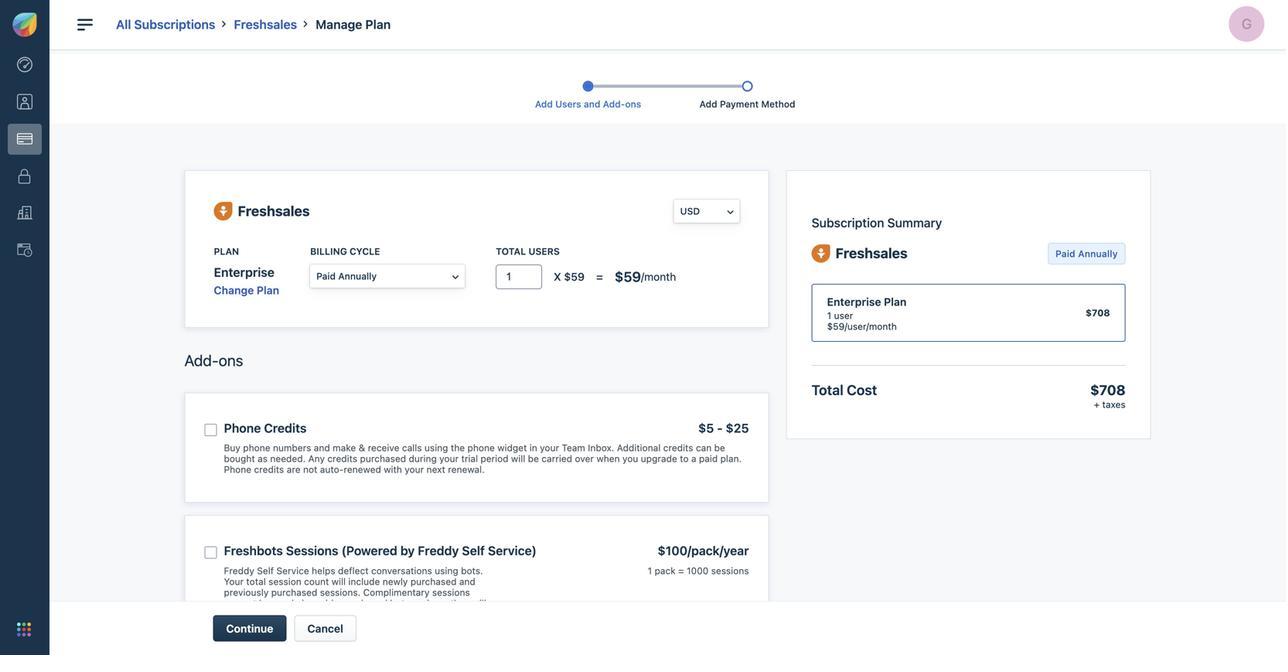 Task type: describe. For each thing, give the bounding box(es) containing it.
carried
[[542, 453, 573, 464]]

0 vertical spatial cycle
[[350, 246, 380, 257]]

1 vertical spatial 1
[[648, 566, 652, 576]]

billing cycle
[[310, 246, 380, 257]]

newly
[[383, 576, 408, 587]]

user
[[834, 310, 854, 321]]

1 / from the left
[[688, 544, 692, 558]]

your
[[224, 576, 244, 587]]

phone credits
[[224, 421, 307, 435]]

billing
[[334, 620, 360, 631]]

profile picture image
[[1229, 6, 1265, 42]]

1 vertical spatial =
[[679, 566, 684, 576]]

organization image
[[17, 206, 32, 221]]

freshworks switcher image
[[17, 623, 31, 637]]

upgrade
[[641, 453, 678, 464]]

2 horizontal spatial be
[[715, 443, 726, 453]]

plan up enterprise change plan
[[214, 246, 239, 257]]

my subscriptions image
[[17, 131, 32, 147]]

are inside freddy self service helps deflect conversations using bots. your total session count will include newly purchased and previously purchased sessions. complimentary sessions can not be used alongside purchased bot sessions; they will expire when you purchase additional sessions. bot sessions expire at the end of your billing cycle and are auto-renewed with the next renewal for a seamless experience.
[[407, 620, 420, 631]]

buy phone numbers and make & receive calls using the phone widget in your team inbox. additional credits can be bought as needed. any credits purchased during your trial period will be carried over when you upgrade to a paid plan. phone credits are not auto-renewed with your next renewal.
[[224, 443, 742, 475]]

freddy self service helps deflect conversations using bots. your total session count will include newly purchased and previously purchased sessions. complimentary sessions can not be used alongside purchased bot sessions; they will expire when you purchase additional sessions. bot sessions expire at the end of your billing cycle and are auto-renewed with the next renewal for a seamless experience.
[[224, 566, 487, 641]]

using inside buy phone numbers and make & receive calls using the phone widget in your team inbox. additional credits can be bought as needed. any credits purchased during your trial period will be carried over when you upgrade to a paid plan. phone credits are not auto-renewed with your next renewal.
[[425, 443, 448, 453]]

$5
[[699, 421, 714, 435]]

for
[[320, 631, 332, 641]]

-
[[717, 421, 723, 435]]

sessions
[[286, 544, 339, 558]]

1 horizontal spatial credits
[[328, 453, 358, 464]]

purchased up sessions;
[[411, 576, 457, 587]]

$59 /month
[[615, 268, 676, 285]]

over
[[575, 453, 594, 464]]

and down bot
[[388, 620, 404, 631]]

0 horizontal spatial sessions.
[[320, 587, 361, 598]]

(powered
[[342, 544, 398, 558]]

$100 / pack / year
[[658, 544, 749, 558]]

change
[[214, 284, 254, 297]]

at
[[253, 620, 262, 631]]

renewal
[[283, 631, 317, 641]]

total
[[246, 576, 266, 587]]

usd
[[681, 206, 700, 217]]

0 horizontal spatial the
[[245, 631, 259, 641]]

phone inside buy phone numbers and make & receive calls using the phone widget in your team inbox. additional credits can be bought as needed. any credits purchased during your trial period will be carried over when you upgrade to a paid plan. phone credits are not auto-renewed with your next renewal.
[[224, 464, 252, 475]]

a inside freddy self service helps deflect conversations using bots. your total session count will include newly purchased and previously purchased sessions. complimentary sessions can not be used alongside purchased bot sessions; they will expire when you purchase additional sessions. bot sessions expire at the end of your billing cycle and are auto-renewed with the next renewal for a seamless experience.
[[334, 631, 340, 641]]

freshworks icon image
[[12, 12, 37, 37]]

any
[[308, 453, 325, 464]]

cost
[[847, 382, 878, 398]]

with inside freddy self service helps deflect conversations using bots. your total session count will include newly purchased and previously purchased sessions. complimentary sessions can not be used alongside purchased bot sessions; they will expire when you purchase additional sessions. bot sessions expire at the end of your billing cycle and are auto-renewed with the next renewal for a seamless experience.
[[224, 631, 242, 641]]

when inside freddy self service helps deflect conversations using bots. your total session count will include newly purchased and previously purchased sessions. complimentary sessions can not be used alongside purchased bot sessions; they will expire when you purchase additional sessions. bot sessions expire at the end of your billing cycle and are auto-renewed with the next renewal for a seamless experience.
[[253, 609, 277, 620]]

freshbots
[[224, 544, 283, 558]]

method
[[762, 98, 796, 109]]

bot
[[429, 609, 444, 620]]

freshsales for freshsales icon
[[836, 245, 908, 262]]

/month
[[641, 270, 676, 283]]

total for total cost
[[812, 382, 844, 398]]

0 vertical spatial ons
[[625, 98, 642, 109]]

enterprise plan 1 user $59/user/month
[[828, 295, 907, 332]]

users
[[556, 98, 582, 109]]

subscription
[[812, 215, 885, 230]]

enterprise change plan
[[214, 265, 279, 297]]

needed.
[[270, 453, 306, 464]]

the inside buy phone numbers and make & receive calls using the phone widget in your team inbox. additional credits can be bought as needed. any credits purchased during your trial period will be carried over when you upgrade to a paid plan. phone credits are not auto-renewed with your next renewal.
[[451, 443, 465, 453]]

self inside freddy self service helps deflect conversations using bots. your total session count will include newly purchased and previously purchased sessions. complimentary sessions can not be used alongside purchased bot sessions; they will expire when you purchase additional sessions. bot sessions expire at the end of your billing cycle and are auto-renewed with the next renewal for a seamless experience.
[[257, 566, 274, 576]]

of
[[300, 620, 309, 631]]

total users
[[496, 246, 560, 257]]

1 phone from the left
[[243, 443, 271, 453]]

used
[[273, 598, 294, 609]]

payment
[[720, 98, 759, 109]]

by
[[401, 544, 415, 558]]

service
[[277, 566, 309, 576]]

bought
[[224, 453, 255, 464]]

cancel
[[308, 622, 343, 635]]

service)
[[488, 544, 537, 558]]

cancel button
[[294, 616, 357, 642]]

cycle inside freddy self service helps deflect conversations using bots. your total session count will include newly purchased and previously purchased sessions. complimentary sessions can not be used alongside purchased bot sessions; they will expire when you purchase additional sessions. bot sessions expire at the end of your billing cycle and are auto-renewed with the next renewal for a seamless experience.
[[362, 620, 385, 631]]

2 vertical spatial will
[[472, 598, 487, 609]]

during
[[409, 453, 437, 464]]

credits
[[264, 421, 307, 435]]

and up they at the bottom left of page
[[459, 576, 476, 587]]

you inside buy phone numbers and make & receive calls using the phone widget in your team inbox. additional credits can be bought as needed. any credits purchased during your trial period will be carried over when you upgrade to a paid plan. phone credits are not auto-renewed with your next renewal.
[[623, 453, 639, 464]]

0 horizontal spatial =
[[597, 270, 603, 283]]

renewed inside buy phone numbers and make & receive calls using the phone widget in your team inbox. additional credits can be bought as needed. any credits purchased during your trial period will be carried over when you upgrade to a paid plan. phone credits are not auto-renewed with your next renewal.
[[344, 464, 381, 475]]

bots.
[[461, 566, 483, 576]]

&
[[359, 443, 365, 453]]

1 horizontal spatial be
[[528, 453, 539, 464]]

$708 + taxes
[[1091, 382, 1126, 410]]

receive
[[368, 443, 400, 453]]

1 horizontal spatial paid annually
[[1056, 248, 1118, 259]]

using inside freddy self service helps deflect conversations using bots. your total session count will include newly purchased and previously purchased sessions. complimentary sessions can not be used alongside purchased bot sessions; they will expire when you purchase additional sessions. bot sessions expire at the end of your billing cycle and are auto-renewed with the next renewal for a seamless experience.
[[435, 566, 459, 576]]

they
[[451, 598, 470, 609]]

0 horizontal spatial credits
[[254, 464, 284, 475]]

2 expire from the top
[[224, 620, 251, 631]]

your right in
[[540, 443, 559, 453]]

x  $59
[[554, 270, 585, 283]]

subscriptions
[[134, 17, 215, 32]]

1 horizontal spatial freddy
[[418, 544, 459, 558]]

$5 - $25
[[699, 421, 749, 435]]

0 vertical spatial freshsales
[[234, 17, 297, 32]]

calls
[[402, 443, 422, 453]]

renewed inside freddy self service helps deflect conversations using bots. your total session count will include newly purchased and previously purchased sessions. complimentary sessions can not be used alongside purchased bot sessions; they will expire when you purchase additional sessions. bot sessions expire at the end of your billing cycle and are auto-renewed with the next renewal for a seamless experience.
[[447, 620, 484, 631]]

0 vertical spatial pack
[[692, 544, 720, 558]]

previously
[[224, 587, 269, 598]]

2 horizontal spatial credits
[[664, 443, 694, 453]]

add users and add-ons
[[535, 98, 642, 109]]

plan inside enterprise change plan
[[257, 284, 279, 297]]

will inside buy phone numbers and make & receive calls using the phone widget in your team inbox. additional credits can be bought as needed. any credits purchased during your trial period will be carried over when you upgrade to a paid plan. phone credits are not auto-renewed with your next renewal.
[[511, 453, 526, 464]]

0 vertical spatial annually
[[1079, 248, 1118, 259]]

2 phone from the left
[[468, 443, 495, 453]]

next inside freddy self service helps deflect conversations using bots. your total session count will include newly purchased and previously purchased sessions. complimentary sessions can not be used alongside purchased bot sessions; they will expire when you purchase additional sessions. bot sessions expire at the end of your billing cycle and are auto-renewed with the next renewal for a seamless experience.
[[262, 631, 280, 641]]

2 / from the left
[[720, 544, 724, 558]]

add payment method
[[700, 98, 796, 109]]

purchase
[[298, 609, 338, 620]]

when inside buy phone numbers and make & receive calls using the phone widget in your team inbox. additional credits can be bought as needed. any credits purchased during your trial period will be carried over when you upgrade to a paid plan. phone credits are not auto-renewed with your next renewal.
[[597, 453, 620, 464]]

to
[[680, 453, 689, 464]]

freshsales image
[[214, 202, 233, 221]]

trial
[[461, 453, 478, 464]]

and inside buy phone numbers and make & receive calls using the phone widget in your team inbox. additional credits can be bought as needed. any credits purchased during your trial period will be carried over when you upgrade to a paid plan. phone credits are not auto-renewed with your next renewal.
[[314, 443, 330, 453]]

as
[[258, 453, 268, 464]]

not inside freddy self service helps deflect conversations using bots. your total session count will include newly purchased and previously purchased sessions. complimentary sessions can not be used alongside purchased bot sessions; they will expire when you purchase additional sessions. bot sessions expire at the end of your billing cycle and are auto-renewed with the next renewal for a seamless experience.
[[242, 598, 257, 609]]

0 horizontal spatial $59
[[564, 270, 585, 283]]

1 horizontal spatial the
[[264, 620, 279, 631]]



Task type: locate. For each thing, give the bounding box(es) containing it.
add-ons
[[185, 351, 243, 369]]

add-
[[603, 98, 625, 109], [185, 351, 219, 369]]

0 horizontal spatial will
[[332, 576, 346, 587]]

using left bots.
[[435, 566, 459, 576]]

enterprise up change
[[214, 265, 275, 280]]

1 horizontal spatial /
[[720, 544, 724, 558]]

credits left &
[[328, 453, 358, 464]]

freshsales image
[[812, 244, 831, 263]]

$59 right x  $59 at the top left
[[615, 268, 641, 285]]

usd button
[[674, 200, 740, 223]]

are inside buy phone numbers and make & receive calls using the phone widget in your team inbox. additional credits can be bought as needed. any credits purchased during your trial period will be carried over when you upgrade to a paid plan. phone credits are not auto-renewed with your next renewal.
[[287, 464, 301, 475]]

team
[[562, 443, 586, 453]]

not down numbers
[[303, 464, 318, 475]]

include
[[349, 576, 380, 587]]

plan right change
[[257, 284, 279, 297]]

will right they at the bottom left of page
[[472, 598, 487, 609]]

0 horizontal spatial not
[[242, 598, 257, 609]]

sessions
[[712, 566, 749, 576], [432, 587, 470, 598], [447, 609, 485, 620]]

cycle up paid annually popup button
[[350, 246, 380, 257]]

1 expire from the top
[[224, 609, 251, 620]]

neo admin center image
[[17, 57, 32, 72]]

paid
[[699, 453, 718, 464]]

in
[[530, 443, 538, 453]]

0 horizontal spatial are
[[287, 464, 301, 475]]

ons right users
[[625, 98, 642, 109]]

x
[[554, 270, 562, 283]]

sessions right bot
[[447, 609, 485, 620]]

can down your
[[224, 598, 240, 609]]

1 horizontal spatial will
[[472, 598, 487, 609]]

0 horizontal spatial with
[[224, 631, 242, 641]]

None checkbox
[[205, 547, 217, 559]]

auto- down make
[[320, 464, 344, 475]]

are down numbers
[[287, 464, 301, 475]]

audit logs image
[[17, 243, 32, 258]]

freddy right by
[[418, 544, 459, 558]]

all
[[116, 17, 131, 32]]

1 horizontal spatial add-
[[603, 98, 625, 109]]

None checkbox
[[205, 424, 217, 436]]

1000
[[687, 566, 709, 576]]

1 horizontal spatial self
[[462, 544, 485, 558]]

pack
[[692, 544, 720, 558], [655, 566, 676, 576]]

2 horizontal spatial the
[[451, 443, 465, 453]]

2 horizontal spatial will
[[511, 453, 526, 464]]

with down receive
[[384, 464, 402, 475]]

are left bot
[[407, 620, 420, 631]]

1 vertical spatial a
[[334, 631, 340, 641]]

buy
[[224, 443, 241, 453]]

alongside
[[297, 598, 339, 609]]

1 horizontal spatial auto-
[[423, 620, 447, 631]]

0 vertical spatial next
[[427, 464, 446, 475]]

you left of
[[279, 609, 295, 620]]

phone up renewal.
[[468, 443, 495, 453]]

1 pack = 1000 sessions
[[648, 566, 749, 576]]

freshsales link
[[234, 17, 297, 32]]

end
[[281, 620, 298, 631]]

1 vertical spatial total
[[812, 382, 844, 398]]

self down "freshbots"
[[257, 566, 274, 576]]

$708 for $708
[[1086, 307, 1111, 318]]

sessions.
[[320, 587, 361, 598], [386, 609, 427, 620]]

with inside buy phone numbers and make & receive calls using the phone widget in your team inbox. additional credits can be bought as needed. any credits purchased during your trial period will be carried over when you upgrade to a paid plan. phone credits are not auto-renewed with your next renewal.
[[384, 464, 402, 475]]

0 horizontal spatial can
[[224, 598, 240, 609]]

1 vertical spatial $708
[[1091, 382, 1126, 398]]

using right calls
[[425, 443, 448, 453]]

None text field
[[497, 265, 543, 289]]

purchased inside buy phone numbers and make & receive calls using the phone widget in your team inbox. additional credits can be bought as needed. any credits purchased during your trial period will be carried over when you upgrade to a paid plan. phone credits are not auto-renewed with your next renewal.
[[360, 453, 406, 464]]

plan inside enterprise plan 1 user $59/user/month
[[884, 295, 907, 308]]

1 vertical spatial phone
[[224, 464, 252, 475]]

0 vertical spatial can
[[696, 443, 712, 453]]

$708
[[1086, 307, 1111, 318], [1091, 382, 1126, 398]]

with left at
[[224, 631, 242, 641]]

cycle right billing
[[362, 620, 385, 631]]

1 vertical spatial enterprise
[[828, 295, 882, 308]]

renewed down &
[[344, 464, 381, 475]]

your
[[540, 443, 559, 453], [440, 453, 459, 464], [405, 464, 424, 475], [312, 620, 331, 631]]

enterprise for 1 user
[[828, 295, 882, 308]]

1 vertical spatial sessions
[[432, 587, 470, 598]]

0 vertical spatial sessions.
[[320, 587, 361, 598]]

0 horizontal spatial add-
[[185, 351, 219, 369]]

deflect
[[338, 566, 369, 576]]

inbox.
[[588, 443, 615, 453]]

be left carried
[[528, 453, 539, 464]]

auto- inside buy phone numbers and make & receive calls using the phone widget in your team inbox. additional credits can be bought as needed. any credits purchased during your trial period will be carried over when you upgrade to a paid plan. phone credits are not auto-renewed with your next renewal.
[[320, 464, 344, 475]]

phone down buy at the bottom left of page
[[224, 464, 252, 475]]

1 horizontal spatial pack
[[692, 544, 720, 558]]

0 horizontal spatial when
[[253, 609, 277, 620]]

1 horizontal spatial a
[[692, 453, 697, 464]]

and left make
[[314, 443, 330, 453]]

1 vertical spatial using
[[435, 566, 459, 576]]

session
[[269, 576, 302, 587]]

2 add from the left
[[700, 98, 718, 109]]

credits left paid
[[664, 443, 694, 453]]

1 vertical spatial freshsales
[[238, 203, 310, 219]]

credits down numbers
[[254, 464, 284, 475]]

1 vertical spatial can
[[224, 598, 240, 609]]

ons
[[625, 98, 642, 109], [219, 351, 243, 369]]

/ up 1 pack = 1000 sessions
[[720, 544, 724, 558]]

renewed down they at the bottom left of page
[[447, 620, 484, 631]]

0 horizontal spatial be
[[259, 598, 270, 609]]

add- down change
[[185, 351, 219, 369]]

freshsales
[[234, 17, 297, 32], [238, 203, 310, 219], [836, 245, 908, 262]]

purchased down include at the left of the page
[[342, 598, 388, 609]]

1 left the "1000"
[[648, 566, 652, 576]]

make
[[333, 443, 356, 453]]

= left the "1000"
[[679, 566, 684, 576]]

and right users
[[584, 98, 601, 109]]

next
[[427, 464, 446, 475], [262, 631, 280, 641]]

0 horizontal spatial self
[[257, 566, 274, 576]]

1 vertical spatial paid annually
[[317, 271, 377, 282]]

be left used
[[259, 598, 270, 609]]

helps
[[312, 566, 336, 576]]

be
[[715, 443, 726, 453], [528, 453, 539, 464], [259, 598, 270, 609]]

total for total users
[[496, 246, 526, 257]]

0 vertical spatial sessions
[[712, 566, 749, 576]]

the up renewal.
[[451, 443, 465, 453]]

billing
[[310, 246, 347, 257]]

you left upgrade
[[623, 453, 639, 464]]

enterprise up user
[[828, 295, 882, 308]]

0 horizontal spatial enterprise
[[214, 265, 275, 280]]

1 horizontal spatial total
[[812, 382, 844, 398]]

a inside buy phone numbers and make & receive calls using the phone widget in your team inbox. additional credits can be bought as needed. any credits purchased during your trial period will be carried over when you upgrade to a paid plan. phone credits are not auto-renewed with your next renewal.
[[692, 453, 697, 464]]

can down $5
[[696, 443, 712, 453]]

all subscriptions link
[[116, 17, 215, 32]]

expire
[[224, 609, 251, 620], [224, 620, 251, 631]]

paid annually button
[[310, 265, 465, 288]]

0 vertical spatial self
[[462, 544, 485, 558]]

0 horizontal spatial you
[[279, 609, 295, 620]]

1 horizontal spatial 1
[[828, 310, 832, 321]]

plan.
[[721, 453, 742, 464]]

total cost
[[812, 382, 878, 398]]

$59/user/month
[[828, 321, 897, 332]]

1 horizontal spatial you
[[623, 453, 639, 464]]

0 vertical spatial $708
[[1086, 307, 1111, 318]]

not down the total
[[242, 598, 257, 609]]

/ up the "1000"
[[688, 544, 692, 558]]

1 horizontal spatial sessions.
[[386, 609, 427, 620]]

$59 right x at the left top
[[564, 270, 585, 283]]

1 horizontal spatial can
[[696, 443, 712, 453]]

1 vertical spatial next
[[262, 631, 280, 641]]

0 horizontal spatial ons
[[219, 351, 243, 369]]

0 horizontal spatial a
[[334, 631, 340, 641]]

1 vertical spatial ons
[[219, 351, 243, 369]]

freshsales down subscription summary
[[836, 245, 908, 262]]

1 add from the left
[[535, 98, 553, 109]]

continue
[[226, 622, 274, 635]]

can inside buy phone numbers and make & receive calls using the phone widget in your team inbox. additional credits can be bought as needed. any credits purchased during your trial period will be carried over when you upgrade to a paid plan. phone credits are not auto-renewed with your next renewal.
[[696, 443, 712, 453]]

will left in
[[511, 453, 526, 464]]

$25
[[726, 421, 749, 435]]

users image
[[17, 94, 32, 110]]

security image
[[17, 168, 32, 184]]

add left users
[[535, 98, 553, 109]]

the right at
[[264, 620, 279, 631]]

0 vertical spatial are
[[287, 464, 301, 475]]

paid annually inside popup button
[[317, 271, 377, 282]]

paid annually
[[1056, 248, 1118, 259], [317, 271, 377, 282]]

a right 'to'
[[692, 453, 697, 464]]

+
[[1094, 399, 1100, 410]]

add- right users
[[603, 98, 625, 109]]

purchased down service
[[271, 587, 318, 598]]

add left payment
[[700, 98, 718, 109]]

plan up $59/user/month
[[884, 295, 907, 308]]

using
[[425, 443, 448, 453], [435, 566, 459, 576]]

summary
[[888, 215, 943, 230]]

additional
[[341, 609, 384, 620]]

0 horizontal spatial 1
[[648, 566, 652, 576]]

next inside buy phone numbers and make & receive calls using the phone widget in your team inbox. additional credits can be bought as needed. any credits purchased during your trial period will be carried over when you upgrade to a paid plan. phone credits are not auto-renewed with your next renewal.
[[427, 464, 446, 475]]

pack down $100
[[655, 566, 676, 576]]

all subscriptions
[[116, 17, 215, 32]]

0 vertical spatial total
[[496, 246, 526, 257]]

widget
[[498, 443, 527, 453]]

renewal.
[[448, 464, 485, 475]]

0 vertical spatial paid annually
[[1056, 248, 1118, 259]]

cycle
[[350, 246, 380, 257], [362, 620, 385, 631]]

ons down change
[[219, 351, 243, 369]]

1 horizontal spatial with
[[384, 464, 402, 475]]

$708 for $708 + taxes
[[1091, 382, 1126, 398]]

1 vertical spatial freddy
[[224, 566, 254, 576]]

sessions. down deflect
[[320, 587, 361, 598]]

self up bots.
[[462, 544, 485, 558]]

1 vertical spatial you
[[279, 609, 295, 620]]

2 vertical spatial sessions
[[447, 609, 485, 620]]

freshsales left manage
[[234, 17, 297, 32]]

sessions down year
[[712, 566, 749, 576]]

0 vertical spatial enterprise
[[214, 265, 275, 280]]

0 horizontal spatial add
[[535, 98, 553, 109]]

purchased left the during
[[360, 453, 406, 464]]

freshsales right freshsales image
[[238, 203, 310, 219]]

1 vertical spatial sessions.
[[386, 609, 427, 620]]

freddy inside freddy self service helps deflect conversations using bots. your total session count will include newly purchased and previously purchased sessions. complimentary sessions can not be used alongside purchased bot sessions; they will expire when you purchase additional sessions. bot sessions expire at the end of your billing cycle and are auto-renewed with the next renewal for a seamless experience.
[[224, 566, 254, 576]]

paid
[[1056, 248, 1076, 259], [317, 271, 336, 282]]

0 vertical spatial using
[[425, 443, 448, 453]]

freshsales for freshsales image
[[238, 203, 310, 219]]

freshbots sessions (powered by freddy self service)
[[224, 544, 537, 558]]

= right x  $59 at the top left
[[597, 270, 603, 283]]

enterprise inside enterprise plan 1 user $59/user/month
[[828, 295, 882, 308]]

1 horizontal spatial ons
[[625, 98, 642, 109]]

enterprise for enterprise
[[214, 265, 275, 280]]

1 phone from the top
[[224, 421, 261, 435]]

pack up 1 pack = 1000 sessions
[[692, 544, 720, 558]]

self
[[462, 544, 485, 558], [257, 566, 274, 576]]

0 vertical spatial you
[[623, 453, 639, 464]]

auto- down sessions;
[[423, 620, 447, 631]]

are
[[287, 464, 301, 475], [407, 620, 420, 631]]

1 vertical spatial annually
[[338, 271, 377, 282]]

bot
[[390, 598, 405, 609]]

your left trial
[[440, 453, 459, 464]]

not inside buy phone numbers and make & receive calls using the phone widget in your team inbox. additional credits can be bought as needed. any credits purchased during your trial period will be carried over when you upgrade to a paid plan. phone credits are not auto-renewed with your next renewal.
[[303, 464, 318, 475]]

when right over
[[597, 453, 620, 464]]

1 vertical spatial pack
[[655, 566, 676, 576]]

add for add payment method
[[700, 98, 718, 109]]

taxes
[[1103, 399, 1126, 410]]

1 inside enterprise plan 1 user $59/user/month
[[828, 310, 832, 321]]

2 phone from the top
[[224, 464, 252, 475]]

paid inside popup button
[[317, 271, 336, 282]]

subscription summary
[[812, 215, 943, 230]]

1 vertical spatial not
[[242, 598, 257, 609]]

0 vertical spatial 1
[[828, 310, 832, 321]]

you inside freddy self service helps deflect conversations using bots. your total session count will include newly purchased and previously purchased sessions. complimentary sessions can not be used alongside purchased bot sessions; they will expire when you purchase additional sessions. bot sessions expire at the end of your billing cycle and are auto-renewed with the next renewal for a seamless experience.
[[279, 609, 295, 620]]

1 vertical spatial self
[[257, 566, 274, 576]]

0 vertical spatial will
[[511, 453, 526, 464]]

0 vertical spatial auto-
[[320, 464, 344, 475]]

additional
[[617, 443, 661, 453]]

1 horizontal spatial add
[[700, 98, 718, 109]]

auto-
[[320, 464, 344, 475], [423, 620, 447, 631]]

total left users
[[496, 246, 526, 257]]

=
[[597, 270, 603, 283], [679, 566, 684, 576]]

1 horizontal spatial =
[[679, 566, 684, 576]]

0 vertical spatial paid
[[1056, 248, 1076, 259]]

next left renewal.
[[427, 464, 446, 475]]

your right of
[[312, 620, 331, 631]]

when up continue
[[253, 609, 277, 620]]

with
[[384, 464, 402, 475], [224, 631, 242, 641]]

can inside freddy self service helps deflect conversations using bots. your total session count will include newly purchased and previously purchased sessions. complimentary sessions can not be used alongside purchased bot sessions; they will expire when you purchase additional sessions. bot sessions expire at the end of your billing cycle and are auto-renewed with the next renewal for a seamless experience.
[[224, 598, 240, 609]]

auto- inside freddy self service helps deflect conversations using bots. your total session count will include newly purchased and previously purchased sessions. complimentary sessions can not be used alongside purchased bot sessions; they will expire when you purchase additional sessions. bot sessions expire at the end of your billing cycle and are auto-renewed with the next renewal for a seamless experience.
[[423, 620, 447, 631]]

1 vertical spatial auto-
[[423, 620, 447, 631]]

numbers
[[273, 443, 311, 453]]

total left cost
[[812, 382, 844, 398]]

1 vertical spatial when
[[253, 609, 277, 620]]

the left end
[[245, 631, 259, 641]]

freddy up previously
[[224, 566, 254, 576]]

manage
[[316, 17, 362, 32]]

enterprise inside enterprise change plan
[[214, 265, 275, 280]]

0 vertical spatial a
[[692, 453, 697, 464]]

manage plan
[[316, 17, 391, 32]]

complimentary
[[363, 587, 430, 598]]

0 horizontal spatial paid
[[317, 271, 336, 282]]

the
[[451, 443, 465, 453], [264, 620, 279, 631], [245, 631, 259, 641]]

0 horizontal spatial auto-
[[320, 464, 344, 475]]

0 vertical spatial renewed
[[344, 464, 381, 475]]

phone down phone credits at left
[[243, 443, 271, 453]]

will
[[511, 453, 526, 464], [332, 576, 346, 587], [472, 598, 487, 609]]

sessions;
[[407, 598, 448, 609]]

be down -
[[715, 443, 726, 453]]

next left end
[[262, 631, 280, 641]]

phone
[[243, 443, 271, 453], [468, 443, 495, 453]]

expire left at
[[224, 620, 251, 631]]

0 horizontal spatial freddy
[[224, 566, 254, 576]]

plan right manage
[[366, 17, 391, 32]]

phone up buy at the bottom left of page
[[224, 421, 261, 435]]

$59
[[615, 268, 641, 285], [564, 270, 585, 283]]

seamless
[[342, 631, 383, 641]]

your inside freddy self service helps deflect conversations using bots. your total session count will include newly purchased and previously purchased sessions. complimentary sessions can not be used alongside purchased bot sessions; they will expire when you purchase additional sessions. bot sessions expire at the end of your billing cycle and are auto-renewed with the next renewal for a seamless experience.
[[312, 620, 331, 631]]

your down calls
[[405, 464, 424, 475]]

0 vertical spatial not
[[303, 464, 318, 475]]

1 vertical spatial cycle
[[362, 620, 385, 631]]

0 horizontal spatial phone
[[243, 443, 271, 453]]

1 horizontal spatial $59
[[615, 268, 641, 285]]

a
[[692, 453, 697, 464], [334, 631, 340, 641]]

sessions. up experience.
[[386, 609, 427, 620]]

0 horizontal spatial pack
[[655, 566, 676, 576]]

conversations
[[371, 566, 432, 576]]

1 horizontal spatial enterprise
[[828, 295, 882, 308]]

annually inside popup button
[[338, 271, 377, 282]]

0 vertical spatial add-
[[603, 98, 625, 109]]

sessions up bot
[[432, 587, 470, 598]]

0 vertical spatial =
[[597, 270, 603, 283]]

count
[[304, 576, 329, 587]]

will right count
[[332, 576, 346, 587]]

a right 'for'
[[334, 631, 340, 641]]

$100
[[658, 544, 688, 558]]

0 horizontal spatial annually
[[338, 271, 377, 282]]

credits
[[664, 443, 694, 453], [328, 453, 358, 464], [254, 464, 284, 475]]

0 vertical spatial with
[[384, 464, 402, 475]]

0 horizontal spatial paid annually
[[317, 271, 377, 282]]

2 vertical spatial freshsales
[[836, 245, 908, 262]]

1
[[828, 310, 832, 321], [648, 566, 652, 576]]

expire up continue
[[224, 609, 251, 620]]

0 horizontal spatial /
[[688, 544, 692, 558]]

1 left user
[[828, 310, 832, 321]]

add for add users and add-ons
[[535, 98, 553, 109]]

be inside freddy self service helps deflect conversations using bots. your total session count will include newly purchased and previously purchased sessions. complimentary sessions can not be used alongside purchased bot sessions; they will expire when you purchase additional sessions. bot sessions expire at the end of your billing cycle and are auto-renewed with the next renewal for a seamless experience.
[[259, 598, 270, 609]]



Task type: vqa. For each thing, say whether or not it's contained in the screenshot.
Search your CRM... Text Field
no



